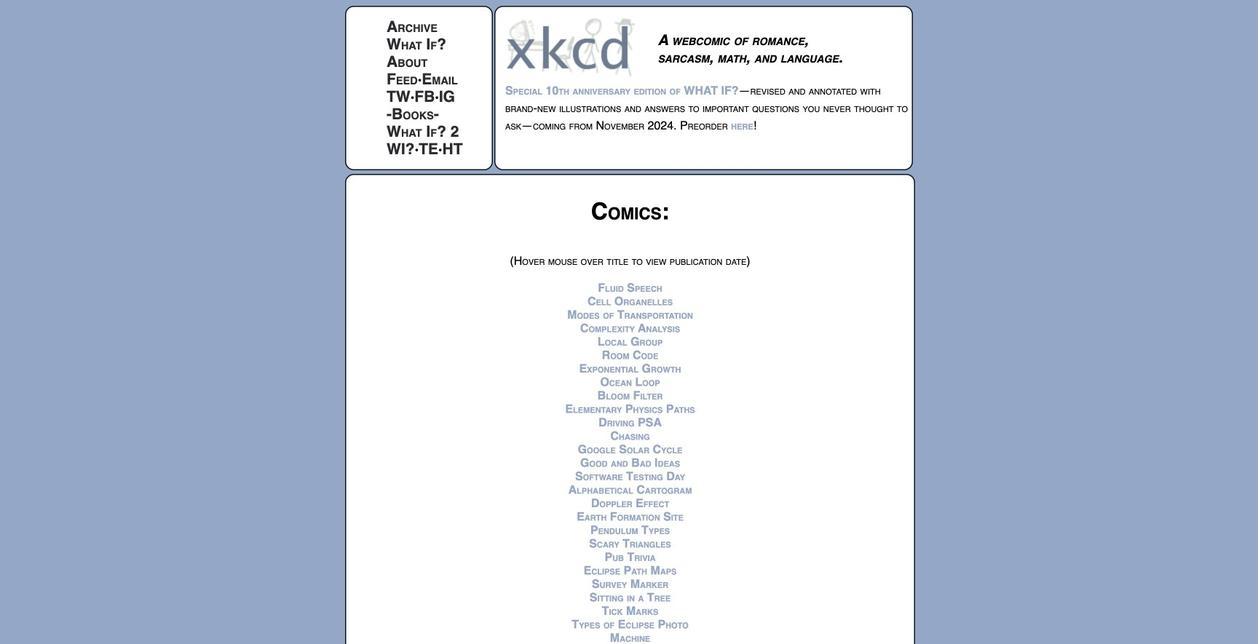 Task type: vqa. For each thing, say whether or not it's contained in the screenshot.
xkcd.com logo in the top of the page
yes



Task type: describe. For each thing, give the bounding box(es) containing it.
xkcd.com logo image
[[506, 17, 640, 77]]



